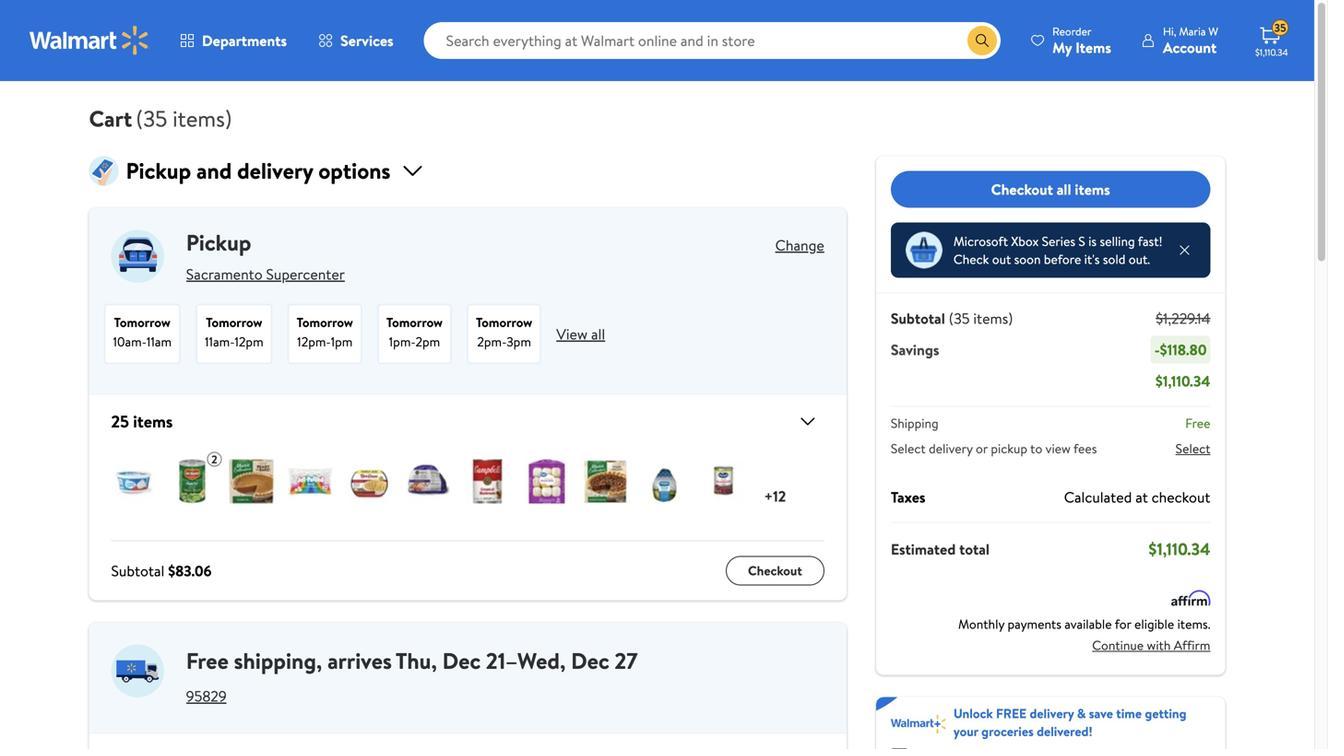 Task type: locate. For each thing, give the bounding box(es) containing it.
free shipping , arrives thu, dec 21–wed, dec 27
[[186, 646, 638, 677]]

sacramento
[[186, 264, 263, 284]]

1 horizontal spatial select
[[1176, 440, 1210, 458]]

(35 for subtotal
[[949, 308, 970, 329]]

dec
[[442, 646, 481, 677], [571, 646, 609, 677]]

tomorrow for 2pm
[[386, 314, 443, 332]]

2 vertical spatial delivery
[[1030, 705, 1074, 723]]

options
[[318, 155, 391, 186]]

+12
[[764, 486, 786, 507]]

soon
[[1014, 250, 1041, 268]]

check
[[953, 250, 989, 268]]

subtotal left $83.06
[[111, 561, 164, 581]]

walmart image
[[30, 26, 149, 55]]

items) down out
[[973, 308, 1013, 329]]

(35 right cart
[[136, 103, 167, 134]]

1 horizontal spatial all
[[1057, 179, 1071, 199]]

unlock free delivery & save time getting your groceries delivered!
[[953, 705, 1187, 741]]

calculated at checkout
[[1064, 487, 1210, 508]]

dec right thu, at left bottom
[[442, 646, 481, 677]]

unlock
[[953, 705, 993, 723]]

0 vertical spatial subtotal
[[891, 308, 945, 329]]

tomorrow up 2pm-
[[476, 314, 532, 332]]

w
[[1208, 24, 1218, 39]]

checkout all items
[[991, 179, 1110, 199]]

2 select from the left
[[1176, 440, 1210, 458]]

free
[[996, 705, 1027, 723]]

cart_gic_illustration image
[[89, 156, 119, 186]]

checkout down +12 at the right bottom of page
[[748, 562, 802, 580]]

cart
[[89, 103, 132, 134]]

1 vertical spatial free
[[186, 646, 229, 677]]

0 horizontal spatial checkout
[[748, 562, 802, 580]]

subtotal up savings at right top
[[891, 308, 945, 329]]

$1,110.34
[[1255, 46, 1288, 59], [1155, 371, 1210, 391], [1149, 538, 1210, 561]]

tomorrow for 1pm
[[297, 314, 353, 332]]

1 vertical spatial pickup
[[186, 227, 251, 258]]

to
[[1030, 440, 1042, 458]]

items up is
[[1075, 179, 1110, 199]]

(35 for cart
[[136, 103, 167, 134]]

0 horizontal spatial subtotal
[[111, 561, 164, 581]]

select up checkout on the right of page
[[1176, 440, 1210, 458]]

1 tomorrow from the left
[[114, 314, 170, 332]]

supercenter
[[266, 264, 345, 284]]

1 horizontal spatial dec
[[571, 646, 609, 677]]

0 vertical spatial items)
[[173, 103, 232, 134]]

total
[[959, 540, 990, 560]]

1 horizontal spatial checkout
[[991, 179, 1053, 199]]

delivery left or
[[929, 440, 973, 458]]

sam's choice, pork, spiral-cut, boneless, brown sugar double glazed ham, 2.0 - 4.8 lbs with addon services image
[[406, 460, 451, 504]]

0 vertical spatial pickup
[[126, 155, 191, 186]]

continue with affirm link
[[1092, 631, 1210, 661]]

pickup
[[126, 155, 191, 186], [186, 227, 251, 258]]

checkout inside button
[[991, 179, 1053, 199]]

12pm-
[[297, 333, 331, 351]]

payments
[[1008, 616, 1061, 634]]

items
[[1075, 179, 1110, 199], [133, 410, 173, 433]]

fulfillment logo image
[[111, 645, 164, 698]]

select down shipping
[[891, 440, 926, 458]]

jet-puffed mini marshmallows, 10 oz bag with addon services image
[[288, 460, 332, 504]]

(35
[[136, 103, 167, 134], [949, 308, 970, 329]]

free
[[1185, 415, 1210, 433], [186, 646, 229, 677]]

my
[[1052, 37, 1072, 58]]

delivery
[[237, 155, 313, 186], [929, 440, 973, 458], [1030, 705, 1074, 723]]

great value brown and serve white dinner rolls, 12 oz, 12 count with addon services image
[[524, 460, 569, 504]]

pickup for pickup
[[186, 227, 251, 258]]

0 horizontal spatial items
[[133, 410, 173, 433]]

items right 25
[[133, 410, 173, 433]]

4 tomorrow from the left
[[386, 314, 443, 332]]

0 horizontal spatial all
[[591, 324, 605, 344]]

delivery for free
[[1030, 705, 1074, 723]]

11am-
[[205, 333, 235, 351]]

25 items
[[111, 410, 173, 433]]

select button
[[1176, 440, 1210, 458]]

tomorrow up '12pm-'
[[297, 314, 353, 332]]

2 dec from the left
[[571, 646, 609, 677]]

all right 'view'
[[591, 324, 605, 344]]

services button
[[303, 18, 409, 63]]

$1,110.34 down 35
[[1255, 46, 1288, 59]]

it's
[[1084, 250, 1100, 268]]

2 horizontal spatial delivery
[[1030, 705, 1074, 723]]

select
[[891, 440, 926, 458], [1176, 440, 1210, 458]]

delivery left &
[[1030, 705, 1074, 723]]

select delivery or pickup to view fees
[[891, 440, 1097, 458]]

0 vertical spatial $1,110.34
[[1255, 46, 1288, 59]]

35
[[1274, 20, 1286, 36]]

0 horizontal spatial select
[[891, 440, 926, 458]]

select for select delivery or pickup to view fees
[[891, 440, 926, 458]]

$83.06
[[168, 561, 212, 581]]

tomorrow up 11am-
[[206, 314, 262, 332]]

microsoft
[[953, 232, 1008, 250]]

all
[[1057, 179, 1071, 199], [591, 324, 605, 344]]

checkout inside button
[[748, 562, 802, 580]]

25
[[111, 410, 129, 433]]

checkout for checkout
[[748, 562, 802, 580]]

0 horizontal spatial (35
[[136, 103, 167, 134]]

ocean spray jellied cranberry sauce, 14 oz can with addon services image
[[701, 460, 746, 504]]

items) up and
[[173, 103, 232, 134]]

0 vertical spatial all
[[1057, 179, 1071, 199]]

pickup
[[991, 440, 1027, 458]]

great value frozen whipped topping, 8 oz container (frozen) with addon services image
[[111, 460, 155, 504]]

delivery right and
[[237, 155, 313, 186]]

view all items image
[[789, 411, 819, 433]]

1 vertical spatial items)
[[973, 308, 1013, 329]]

0 horizontal spatial delivery
[[237, 155, 313, 186]]

tomorrow inside tomorrow 11am-12pm
[[206, 314, 262, 332]]

all up series
[[1057, 179, 1071, 199]]

tomorrow for 12pm
[[206, 314, 262, 332]]

1 vertical spatial items
[[133, 410, 173, 433]]

free inside free shipping, arrives thu, dec 21 to wed, dec 27 95829 element
[[186, 646, 229, 677]]

(35 down check on the top of the page
[[949, 308, 970, 329]]

1 vertical spatial all
[[591, 324, 605, 344]]

calculated
[[1064, 487, 1132, 508]]

all inside button
[[1057, 179, 1071, 199]]

0 vertical spatial checkout
[[991, 179, 1053, 199]]

pickup down cart (35 items)
[[126, 155, 191, 186]]

1 horizontal spatial delivery
[[929, 440, 973, 458]]

dec left 27
[[571, 646, 609, 677]]

0 vertical spatial delivery
[[237, 155, 313, 186]]

marie callender's pumpkin pie, 36 oz (frozen) with addon services image
[[229, 460, 273, 504]]

1 vertical spatial checkout
[[748, 562, 802, 580]]

1 vertical spatial (35
[[949, 308, 970, 329]]

tomorrow inside tomorrow 10am-11am
[[114, 314, 170, 332]]

1 horizontal spatial (35
[[949, 308, 970, 329]]

$1,110.34 up affirm icon
[[1149, 538, 1210, 561]]

1 horizontal spatial subtotal
[[891, 308, 945, 329]]

1 horizontal spatial items
[[1075, 179, 1110, 199]]

selling
[[1100, 232, 1135, 250]]

marie callender's southern pecan pie, 32 oz (frozen) with addon services image
[[583, 460, 628, 504]]

items)
[[173, 103, 232, 134], [973, 308, 1013, 329]]

free up 95829 button
[[186, 646, 229, 677]]

tomorrow up 10am- on the left top
[[114, 314, 170, 332]]

monthly
[[958, 616, 1004, 634]]

0 vertical spatial items
[[1075, 179, 1110, 199]]

estimated total
[[891, 540, 990, 560]]

checkout up xbox
[[991, 179, 1053, 199]]

5 tomorrow from the left
[[476, 314, 532, 332]]

close nudge image
[[1177, 243, 1192, 258]]

free up select button
[[1185, 415, 1210, 433]]

1 horizontal spatial free
[[1185, 415, 1210, 433]]

bob evans real cheddar family size macaroni & cheese , 28 oz tray (refrigerated) with addon services image
[[347, 460, 391, 504]]

0 vertical spatial (35
[[136, 103, 167, 134]]

0 horizontal spatial dec
[[442, 646, 481, 677]]

0 horizontal spatial free
[[186, 646, 229, 677]]

s
[[1078, 232, 1085, 250]]

hi, maria w account
[[1163, 24, 1218, 58]]

subtotal
[[891, 308, 945, 329], [111, 561, 164, 581]]

3 tomorrow from the left
[[297, 314, 353, 332]]

2 tomorrow from the left
[[206, 314, 262, 332]]

subtotal for subtotal $83.06
[[111, 561, 164, 581]]

view all
[[556, 324, 605, 344]]

tomorrow up 1pm-
[[386, 314, 443, 332]]

0 horizontal spatial items)
[[173, 103, 232, 134]]

$1,110.34 down $118.80
[[1155, 371, 1210, 391]]

1 vertical spatial delivery
[[929, 440, 973, 458]]

checkout
[[991, 179, 1053, 199], [748, 562, 802, 580]]

1 horizontal spatial items)
[[973, 308, 1013, 329]]

1 vertical spatial subtotal
[[111, 561, 164, 581]]

pickup and delivery options button
[[89, 155, 846, 186]]

is
[[1088, 232, 1097, 250]]

pickup up sacramento
[[186, 227, 251, 258]]

delivery inside unlock free delivery & save time getting your groceries delivered!
[[1030, 705, 1074, 723]]

items inside button
[[1075, 179, 1110, 199]]

Search search field
[[424, 22, 1001, 59]]

and
[[196, 155, 232, 186]]

delivered!
[[1037, 723, 1093, 741]]

0 vertical spatial free
[[1185, 415, 1210, 433]]

arrives
[[327, 646, 392, 677]]

del monte cut green beans canned vegetables, 14.5 oz can quantity 2 with addon services image
[[170, 460, 214, 504]]

1 select from the left
[[891, 440, 926, 458]]



Task type: vqa. For each thing, say whether or not it's contained in the screenshot.
Pork to the left
no



Task type: describe. For each thing, give the bounding box(es) containing it.
out
[[992, 250, 1011, 268]]

available
[[1065, 616, 1112, 634]]

2
[[211, 452, 217, 468]]

account
[[1163, 37, 1217, 58]]

1 dec from the left
[[442, 646, 481, 677]]

change
[[775, 235, 824, 255]]

affirm
[[1174, 637, 1210, 655]]

xbox
[[1011, 232, 1039, 250]]

continue
[[1092, 637, 1144, 655]]

1pm
[[331, 333, 353, 351]]

campbell's condensed cream of mushroom soup, 10.5 oz can with addon services image
[[465, 460, 510, 504]]

checkout for checkout all items
[[991, 179, 1053, 199]]

fast!
[[1138, 232, 1163, 250]]

unlock free delivery & save time getting your groceries delivered! banner
[[876, 698, 1225, 750]]

10am-
[[113, 333, 146, 351]]

checkout button
[[726, 557, 824, 586]]

less than x qty image
[[905, 232, 942, 269]]

11am
[[146, 333, 172, 351]]

for
[[1115, 616, 1131, 634]]

honeysuckle white® whole turkey, 10-17 lbs. (frozen), serves 7 to 11 with addon services image
[[642, 460, 687, 504]]

$118.80
[[1160, 340, 1207, 360]]

hi,
[[1163, 24, 1176, 39]]

subtotal (35 items)
[[891, 308, 1013, 329]]

-
[[1154, 340, 1160, 360]]

tomorrow for 3pm
[[476, 314, 532, 332]]

items) for subtotal (35 items)
[[973, 308, 1013, 329]]

change button
[[775, 235, 824, 255]]

with
[[1147, 637, 1171, 655]]

affirm image
[[1171, 591, 1210, 606]]

Walmart Site-Wide search field
[[424, 22, 1001, 59]]

tomorrow 2pm-3pm
[[476, 314, 532, 351]]

subtotal $83.06
[[111, 561, 212, 581]]

time
[[1116, 705, 1142, 723]]

2pm-
[[477, 333, 506, 351]]

select for select button
[[1176, 440, 1210, 458]]

services
[[340, 30, 393, 51]]

departments
[[202, 30, 287, 51]]

free for free
[[1185, 415, 1210, 433]]

items) for cart (35 items)
[[173, 103, 232, 134]]

getting
[[1145, 705, 1187, 723]]

1pm-
[[389, 333, 415, 351]]

out.
[[1129, 250, 1150, 268]]

shipping
[[891, 415, 939, 433]]

tomorrow 11am-12pm
[[205, 314, 263, 351]]

&
[[1077, 705, 1086, 723]]

search icon image
[[975, 33, 990, 48]]

maria
[[1179, 24, 1206, 39]]

save
[[1089, 705, 1113, 723]]

view
[[1046, 440, 1071, 458]]

checkout all items button
[[891, 171, 1210, 208]]

monthly payments available for eligible items. continue with affirm
[[958, 616, 1210, 655]]

your
[[953, 723, 978, 741]]

items.
[[1177, 616, 1210, 634]]

delivery for and
[[237, 155, 313, 186]]

sacramento supercenter button
[[186, 260, 345, 289]]

1 vertical spatial $1,110.34
[[1155, 371, 1210, 391]]

27
[[615, 646, 638, 677]]

eligible
[[1134, 616, 1174, 634]]

sacramento supercenter
[[186, 264, 345, 284]]

microsoft xbox series s is selling fast! check out soon before it's sold out.
[[953, 232, 1163, 268]]

items
[[1075, 37, 1111, 58]]

,
[[316, 646, 322, 677]]

free for free shipping , arrives thu, dec 21–wed, dec 27
[[186, 646, 229, 677]]

shipping
[[234, 646, 316, 677]]

reorder my items
[[1052, 24, 1111, 58]]

taxes
[[891, 487, 925, 508]]

pickup for pickup and delivery options
[[126, 155, 191, 186]]

at
[[1135, 487, 1148, 508]]

or
[[976, 440, 988, 458]]

3pm
[[506, 333, 531, 351]]

cart (35 items)
[[89, 103, 232, 134]]

view
[[556, 324, 588, 344]]

tomorrow 12pm-1pm
[[297, 314, 353, 351]]

free shipping, arrives thu, dec 21 to wed, dec 27 95829 element
[[89, 623, 846, 719]]

tomorrow 1pm-2pm
[[386, 314, 443, 351]]

sold
[[1103, 250, 1125, 268]]

12pm
[[235, 333, 263, 351]]

all for view
[[591, 324, 605, 344]]

tomorrow for 11am
[[114, 314, 170, 332]]

2 vertical spatial $1,110.34
[[1149, 538, 1210, 561]]

walmart plus image
[[891, 716, 946, 734]]

$1,229.14
[[1156, 308, 1210, 329]]

fees
[[1073, 440, 1097, 458]]

series
[[1042, 232, 1075, 250]]

all for checkout
[[1057, 179, 1071, 199]]

2pm
[[415, 333, 440, 351]]

tomorrow 10am-11am
[[113, 314, 172, 351]]

pickup and delivery options
[[126, 155, 391, 186]]

21–wed,
[[486, 646, 566, 677]]

95829
[[186, 687, 227, 707]]

groceries
[[981, 723, 1034, 741]]

subtotal for subtotal (35 items)
[[891, 308, 945, 329]]

-$118.80
[[1154, 340, 1207, 360]]



